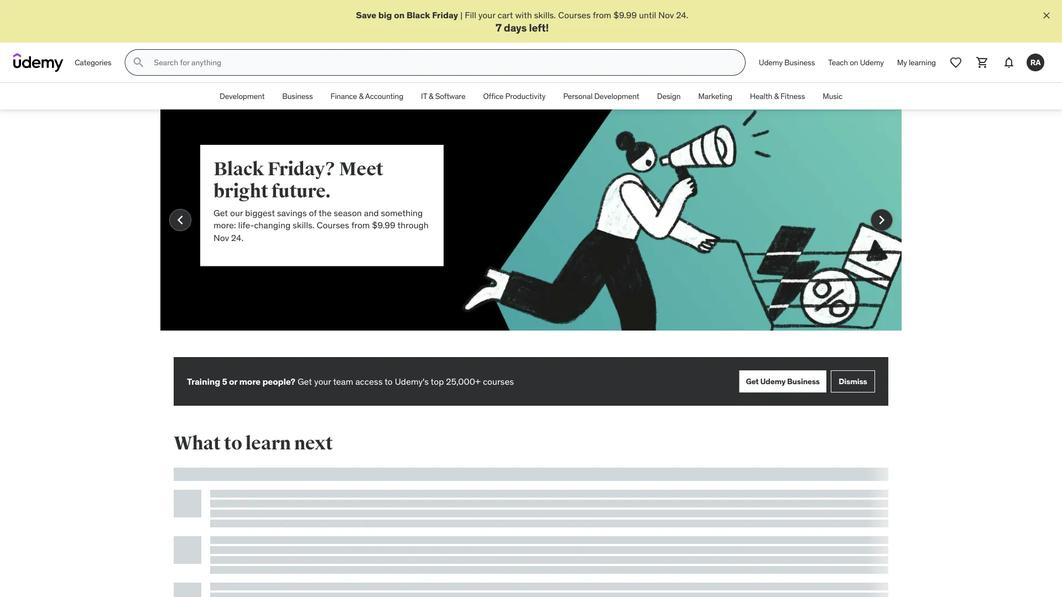 Task type: locate. For each thing, give the bounding box(es) containing it.
learn
[[245, 432, 291, 455]]

0 horizontal spatial on
[[394, 9, 405, 20]]

0 horizontal spatial development
[[220, 91, 265, 101]]

0 vertical spatial carousel element
[[160, 110, 902, 357]]

edit occupation button
[[419, 473, 476, 483]]

1 vertical spatial courses
[[317, 220, 349, 231]]

your
[[478, 9, 495, 20], [314, 376, 331, 387], [235, 495, 248, 503]]

1 horizontal spatial black
[[407, 9, 430, 20]]

25,000+
[[446, 376, 481, 387]]

1 horizontal spatial $9.99
[[614, 9, 637, 20]]

1 vertical spatial black
[[214, 158, 264, 181]]

0 vertical spatial courses
[[558, 9, 591, 20]]

& right it
[[429, 91, 433, 101]]

on inside save big on black friday | fill your cart with skills. courses from $9.99 until nov 24. 7 days left!
[[394, 9, 405, 20]]

your left team
[[314, 376, 331, 387]]

people?
[[262, 376, 295, 387]]

developers
[[340, 468, 410, 484]]

to up for
[[224, 432, 242, 455]]

nov
[[659, 9, 674, 20], [214, 232, 229, 243]]

$9.99 down 'and'
[[372, 220, 395, 231]]

friday?
[[267, 158, 336, 181]]

business link
[[273, 83, 322, 110]]

1 vertical spatial nov
[[214, 232, 229, 243]]

0 horizontal spatial $9.99
[[372, 220, 395, 231]]

$9.99
[[614, 9, 637, 20], [372, 220, 395, 231]]

skills. up left!
[[534, 9, 556, 20]]

nov down more:
[[214, 232, 229, 243]]

0 vertical spatial skills.
[[534, 9, 556, 20]]

1 horizontal spatial 24.
[[676, 9, 688, 20]]

or
[[229, 376, 237, 387]]

1 vertical spatial from
[[351, 220, 370, 231]]

music link
[[814, 83, 851, 110]]

black friday? meet bright future. get our biggest savings of the season and something more: life-changing skills. courses from $9.99 through nov 24.
[[214, 158, 429, 243]]

1 & from the left
[[359, 91, 364, 101]]

0 horizontal spatial courses
[[317, 220, 349, 231]]

from
[[593, 9, 611, 20], [351, 220, 370, 231]]

on right big
[[394, 9, 405, 20]]

business up fitness
[[785, 57, 815, 67]]

skills. inside save big on black friday | fill your cart with skills. courses from $9.99 until nov 24. 7 days left!
[[534, 9, 556, 20]]

courses
[[558, 9, 591, 20], [317, 220, 349, 231]]

2 & from the left
[[429, 91, 433, 101]]

more
[[239, 376, 261, 387]]

dismiss button
[[831, 371, 875, 393]]

finance & accounting
[[331, 91, 403, 101]]

0 vertical spatial nov
[[659, 9, 674, 20]]

left!
[[529, 21, 549, 34]]

0 horizontal spatial 24.
[[231, 232, 244, 243]]

cart
[[498, 9, 513, 20]]

1 vertical spatial on
[[850, 57, 858, 67]]

0 horizontal spatial get
[[214, 207, 228, 219]]

1 horizontal spatial skills.
[[534, 9, 556, 20]]

from inside save big on black friday | fill your cart with skills. courses from $9.99 until nov 24. 7 days left!
[[593, 9, 611, 20]]

development
[[220, 91, 265, 101], [594, 91, 639, 101]]

savings
[[277, 207, 307, 219]]

24. inside black friday? meet bright future. get our biggest savings of the season and something more: life-changing skills. courses from $9.99 through nov 24.
[[231, 232, 244, 243]]

0 horizontal spatial to
[[224, 432, 242, 455]]

2 vertical spatial business
[[787, 377, 820, 387]]

0 vertical spatial on
[[394, 9, 405, 20]]

& for fitness
[[774, 91, 779, 101]]

your right fill at top
[[478, 9, 495, 20]]

1 vertical spatial $9.99
[[372, 220, 395, 231]]

inspired
[[201, 495, 225, 503]]

courses down the
[[317, 220, 349, 231]]

0 vertical spatial your
[[478, 9, 495, 20]]

get for black friday? meet bright future.
[[214, 207, 228, 219]]

office
[[483, 91, 504, 101]]

get udemy business
[[746, 377, 820, 387]]

next image
[[873, 211, 891, 229], [880, 545, 897, 563]]

access
[[355, 376, 383, 387]]

from inside black friday? meet bright future. get our biggest savings of the season and something more: life-changing skills. courses from $9.99 through nov 24.
[[351, 220, 370, 231]]

development link
[[211, 83, 273, 110]]

24.
[[676, 9, 688, 20], [231, 232, 244, 243]]

learning
[[909, 57, 936, 67]]

days
[[504, 21, 527, 34]]

through
[[397, 220, 429, 231]]

24. right until
[[676, 9, 688, 20]]

1 horizontal spatial get
[[298, 376, 312, 387]]

3 & from the left
[[774, 91, 779, 101]]

get
[[214, 207, 228, 219], [298, 376, 312, 387], [746, 377, 759, 387]]

0 vertical spatial 24.
[[676, 9, 688, 20]]

2 horizontal spatial &
[[774, 91, 779, 101]]

0 vertical spatial business
[[785, 57, 815, 67]]

teach
[[828, 57, 848, 67]]

0 horizontal spatial your
[[235, 495, 248, 503]]

courses inside black friday? meet bright future. get our biggest savings of the season and something more: life-changing skills. courses from $9.99 through nov 24.
[[317, 220, 349, 231]]

marketing
[[698, 91, 732, 101]]

0 vertical spatial next image
[[873, 211, 891, 229]]

for
[[225, 468, 242, 484]]

music
[[823, 91, 843, 101]]

submit search image
[[132, 56, 145, 69]]

next
[[294, 432, 333, 455]]

black
[[407, 9, 430, 20], [214, 158, 264, 181]]

0 vertical spatial black
[[407, 9, 430, 20]]

inspired by your selections
[[201, 495, 279, 503]]

dismiss
[[839, 377, 867, 387]]

from down 'and'
[[351, 220, 370, 231]]

1 vertical spatial skills.
[[293, 220, 315, 231]]

1 horizontal spatial nov
[[659, 9, 674, 20]]

nov right until
[[659, 9, 674, 20]]

skills. inside black friday? meet bright future. get our biggest savings of the season and something more: life-changing skills. courses from $9.99 through nov 24.
[[293, 220, 315, 231]]

0 vertical spatial from
[[593, 9, 611, 20]]

from left until
[[593, 9, 611, 20]]

2 development from the left
[[594, 91, 639, 101]]

black inside save big on black friday | fill your cart with skills. courses from $9.99 until nov 24. 7 days left!
[[407, 9, 430, 20]]

0 horizontal spatial skills.
[[293, 220, 315, 231]]

get inside black friday? meet bright future. get our biggest savings of the season and something more: life-changing skills. courses from $9.99 through nov 24.
[[214, 207, 228, 219]]

1 horizontal spatial &
[[429, 91, 433, 101]]

business left 'finance'
[[282, 91, 313, 101]]

it & software link
[[412, 83, 474, 110]]

teach on udemy link
[[822, 49, 891, 76]]

full
[[245, 468, 268, 484]]

0 vertical spatial $9.99
[[614, 9, 637, 20]]

categories
[[75, 57, 111, 67]]

carousel element
[[160, 110, 902, 357], [174, 514, 902, 597]]

office productivity link
[[474, 83, 554, 110]]

2 vertical spatial your
[[235, 495, 248, 503]]

2 horizontal spatial your
[[478, 9, 495, 20]]

skills. down of
[[293, 220, 315, 231]]

health
[[750, 91, 772, 101]]

development inside "link"
[[594, 91, 639, 101]]

0 horizontal spatial nov
[[214, 232, 229, 243]]

0 vertical spatial to
[[385, 376, 393, 387]]

24. down life- on the left top of the page
[[231, 232, 244, 243]]

until
[[639, 9, 656, 20]]

0 horizontal spatial &
[[359, 91, 364, 101]]

1 vertical spatial to
[[224, 432, 242, 455]]

to right access
[[385, 376, 393, 387]]

& right 'finance'
[[359, 91, 364, 101]]

1 vertical spatial 24.
[[231, 232, 244, 243]]

black left friday
[[407, 9, 430, 20]]

&
[[359, 91, 364, 101], [429, 91, 433, 101], [774, 91, 779, 101]]

edit occupation
[[419, 473, 476, 483]]

training 5 or more people? get your team access to udemy's top 25,000+ courses
[[187, 376, 514, 387]]

black up "our"
[[214, 158, 264, 181]]

more:
[[214, 220, 236, 231]]

& for accounting
[[359, 91, 364, 101]]

0 horizontal spatial black
[[214, 158, 264, 181]]

business left the dismiss
[[787, 377, 820, 387]]

your right by
[[235, 495, 248, 503]]

$9.99 left until
[[614, 9, 637, 20]]

new
[[178, 495, 192, 503]]

1 horizontal spatial on
[[850, 57, 858, 67]]

skills.
[[534, 9, 556, 20], [293, 220, 315, 231]]

on right teach
[[850, 57, 858, 67]]

get udemy business link
[[739, 371, 827, 393]]

& right 'health'
[[774, 91, 779, 101]]

courses inside save big on black friday | fill your cart with skills. courses from $9.99 until nov 24. 7 days left!
[[558, 9, 591, 20]]

1 horizontal spatial your
[[314, 376, 331, 387]]

selections
[[249, 495, 279, 503]]

1 horizontal spatial development
[[594, 91, 639, 101]]

udemy business link
[[752, 49, 822, 76]]

1 horizontal spatial courses
[[558, 9, 591, 20]]

courses right with
[[558, 9, 591, 20]]

0 horizontal spatial from
[[351, 220, 370, 231]]

2 horizontal spatial get
[[746, 377, 759, 387]]

health & fitness
[[750, 91, 805, 101]]

1 development from the left
[[220, 91, 265, 101]]

software
[[435, 91, 466, 101]]

1 horizontal spatial from
[[593, 9, 611, 20]]



Task type: describe. For each thing, give the bounding box(es) containing it.
my
[[897, 57, 907, 67]]

marketing link
[[689, 83, 741, 110]]

our
[[230, 207, 243, 219]]

notifications image
[[1002, 56, 1016, 69]]

carousel element containing black friday? meet bright future.
[[160, 110, 902, 357]]

biggest
[[245, 207, 275, 219]]

friday
[[432, 9, 458, 20]]

courses
[[483, 376, 514, 387]]

fill
[[465, 9, 476, 20]]

by
[[226, 495, 233, 503]]

personal development
[[563, 91, 639, 101]]

fitness
[[781, 91, 805, 101]]

ra
[[1030, 57, 1041, 67]]

udemy's
[[395, 376, 429, 387]]

life-
[[238, 220, 254, 231]]

nov inside black friday? meet bright future. get our biggest savings of the season and something more: life-changing skills. courses from $9.99 through nov 24.
[[214, 232, 229, 243]]

top
[[431, 376, 444, 387]]

with
[[515, 9, 532, 20]]

stack
[[270, 468, 306, 484]]

occupation
[[435, 473, 476, 483]]

udemy image
[[13, 53, 64, 72]]

shopping cart with 0 items image
[[976, 56, 989, 69]]

popular for full stack web developers
[[174, 468, 410, 484]]

changing
[[254, 220, 291, 231]]

Search for anything text field
[[152, 53, 732, 72]]

24. inside save big on black friday | fill your cart with skills. courses from $9.99 until nov 24. 7 days left!
[[676, 9, 688, 20]]

team
[[333, 376, 353, 387]]

design
[[657, 91, 681, 101]]

finance
[[331, 91, 357, 101]]

previous image
[[172, 211, 189, 229]]

wishlist image
[[949, 56, 963, 69]]

the
[[319, 207, 332, 219]]

save big on black friday | fill your cart with skills. courses from $9.99 until nov 24. 7 days left!
[[356, 9, 688, 34]]

save
[[356, 9, 376, 20]]

1 vertical spatial your
[[314, 376, 331, 387]]

black inside black friday? meet bright future. get our biggest savings of the season and something more: life-changing skills. courses from $9.99 through nov 24.
[[214, 158, 264, 181]]

it & software
[[421, 91, 466, 101]]

|
[[460, 9, 463, 20]]

nov inside save big on black friday | fill your cart with skills. courses from $9.99 until nov 24. 7 days left!
[[659, 9, 674, 20]]

my learning
[[897, 57, 936, 67]]

$9.99 inside black friday? meet bright future. get our biggest savings of the season and something more: life-changing skills. courses from $9.99 through nov 24.
[[372, 220, 395, 231]]

udemy business
[[759, 57, 815, 67]]

teach on udemy
[[828, 57, 884, 67]]

and
[[364, 207, 379, 219]]

personal
[[563, 91, 593, 101]]

future.
[[271, 180, 331, 203]]

finance & accounting link
[[322, 83, 412, 110]]

categories button
[[68, 49, 118, 76]]

ra link
[[1022, 49, 1049, 76]]

meet
[[339, 158, 383, 181]]

office productivity
[[483, 91, 546, 101]]

1 horizontal spatial to
[[385, 376, 393, 387]]

get for training 5 or more people?
[[298, 376, 312, 387]]

accounting
[[365, 91, 403, 101]]

$9.99 inside save big on black friday | fill your cart with skills. courses from $9.99 until nov 24. 7 days left!
[[614, 9, 637, 20]]

close image
[[1041, 10, 1052, 21]]

& for software
[[429, 91, 433, 101]]

health & fitness link
[[741, 83, 814, 110]]

your inside save big on black friday | fill your cart with skills. courses from $9.99 until nov 24. 7 days left!
[[478, 9, 495, 20]]

1 vertical spatial next image
[[880, 545, 897, 563]]

1 vertical spatial carousel element
[[174, 514, 902, 597]]

training
[[187, 376, 220, 387]]

big
[[378, 9, 392, 20]]

season
[[334, 207, 362, 219]]

productivity
[[505, 91, 546, 101]]

something
[[381, 207, 423, 219]]

my learning link
[[891, 49, 943, 76]]

design link
[[648, 83, 689, 110]]

5
[[222, 376, 227, 387]]

of
[[309, 207, 317, 219]]

what
[[174, 432, 221, 455]]

edit
[[419, 473, 434, 483]]

web
[[309, 468, 337, 484]]

personal development link
[[554, 83, 648, 110]]

7
[[496, 21, 502, 34]]

1 vertical spatial business
[[282, 91, 313, 101]]

what to learn next
[[174, 432, 333, 455]]

popular
[[174, 468, 222, 484]]



Task type: vqa. For each thing, say whether or not it's contained in the screenshot.
bottommost a
no



